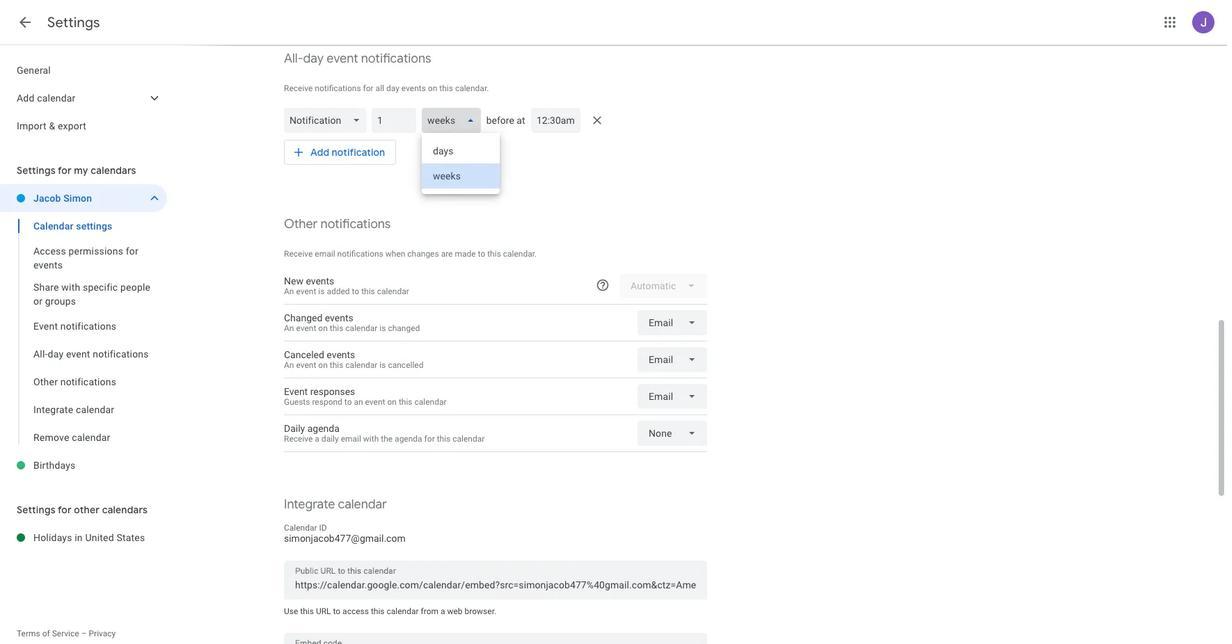 Task type: locate. For each thing, give the bounding box(es) containing it.
calendar left id
[[284, 524, 317, 533]]

1 horizontal spatial add
[[311, 146, 329, 159]]

all- inside group
[[33, 349, 48, 360]]

all
[[376, 84, 384, 93]]

1 vertical spatial email
[[341, 434, 361, 444]]

0 horizontal spatial add
[[17, 93, 34, 104]]

1 horizontal spatial a
[[441, 607, 445, 617]]

None text field
[[295, 576, 696, 595]]

use
[[284, 607, 298, 617]]

new
[[284, 276, 304, 287]]

calendar inside new events an event is added to this calendar
[[377, 287, 409, 297]]

all-
[[284, 51, 303, 67], [33, 349, 48, 360]]

events down access
[[33, 260, 63, 271]]

an inside new events an event is added to this calendar
[[284, 287, 294, 297]]

1 horizontal spatial agenda
[[395, 434, 422, 444]]

1 vertical spatial event
[[284, 386, 308, 398]]

2 receive from the top
[[284, 249, 313, 259]]

add notification button
[[284, 136, 396, 169]]

web
[[447, 607, 463, 617]]

0 vertical spatial is
[[318, 287, 325, 297]]

events right new
[[306, 276, 334, 287]]

other
[[284, 217, 318, 233], [33, 377, 58, 388]]

1 week before at 12:30am element
[[284, 105, 707, 194]]

integrate up id
[[284, 497, 335, 513]]

add
[[17, 93, 34, 104], [311, 146, 329, 159]]

events inside changed events an event on this calendar is changed
[[325, 313, 354, 324]]

on inside changed events an event on this calendar is changed
[[318, 324, 328, 334]]

0 vertical spatial with
[[61, 282, 80, 293]]

0 vertical spatial add
[[17, 93, 34, 104]]

calendars right 'my'
[[91, 164, 136, 177]]

group
[[0, 212, 167, 452]]

0 horizontal spatial all-
[[33, 349, 48, 360]]

1 horizontal spatial other notifications
[[284, 217, 391, 233]]

events down added
[[325, 313, 354, 324]]

event up changed
[[296, 287, 316, 297]]

other notifications down event notifications
[[33, 377, 116, 388]]

receive notifications for all day events on this calendar.
[[284, 84, 489, 93]]

1 vertical spatial integrate calendar
[[284, 497, 387, 513]]

id
[[319, 524, 327, 533]]

calendar
[[37, 93, 76, 104], [377, 287, 409, 297], [346, 324, 378, 334], [346, 361, 378, 370], [415, 398, 447, 407], [76, 405, 114, 416], [72, 432, 110, 444], [453, 434, 485, 444], [338, 497, 387, 513], [387, 607, 419, 617]]

receive for other
[[284, 249, 313, 259]]

this right use
[[300, 607, 314, 617]]

daily
[[284, 423, 305, 434]]

is left added
[[318, 287, 325, 297]]

an inside canceled events an event on this calendar is cancelled
[[284, 361, 294, 370]]

other up remove at left
[[33, 377, 58, 388]]

0 horizontal spatial day
[[48, 349, 64, 360]]

birthdays
[[33, 460, 76, 471]]

this right the
[[437, 434, 451, 444]]

unit of time selection list box
[[422, 133, 500, 194]]

0 vertical spatial calendar
[[33, 221, 74, 232]]

privacy link
[[89, 629, 116, 639]]

calendar. right the "made"
[[503, 249, 537, 259]]

event down or
[[33, 321, 58, 332]]

0 vertical spatial event
[[33, 321, 58, 332]]

0 vertical spatial other notifications
[[284, 217, 391, 233]]

0 horizontal spatial all-day event notifications
[[33, 349, 149, 360]]

2 vertical spatial receive
[[284, 434, 313, 444]]

0 horizontal spatial with
[[61, 282, 80, 293]]

agenda down respond
[[308, 423, 340, 434]]

0 vertical spatial receive
[[284, 84, 313, 93]]

0 horizontal spatial integrate
[[33, 405, 73, 416]]

1 vertical spatial all-day event notifications
[[33, 349, 149, 360]]

event up canceled
[[296, 324, 316, 334]]

1 horizontal spatial integrate calendar
[[284, 497, 387, 513]]

day inside 'settings for my calendars' tree
[[48, 349, 64, 360]]

other up new
[[284, 217, 318, 233]]

event right an
[[365, 398, 385, 407]]

share with specific people or groups
[[33, 282, 151, 307]]

event inside "event responses guests respond to an event on this calendar"
[[284, 386, 308, 398]]

integrate up remove at left
[[33, 405, 73, 416]]

is left cancelled in the left bottom of the page
[[380, 361, 386, 370]]

receive
[[284, 84, 313, 93], [284, 249, 313, 259], [284, 434, 313, 444]]

all-day event notifications down event notifications
[[33, 349, 149, 360]]

all-day event notifications up 'all'
[[284, 51, 431, 67]]

event inside changed events an event on this calendar is changed
[[296, 324, 316, 334]]

responses
[[310, 386, 355, 398]]

1 vertical spatial other
[[33, 377, 58, 388]]

1 vertical spatial a
[[441, 607, 445, 617]]

changed
[[388, 324, 420, 334]]

settings for my calendars
[[17, 164, 136, 177]]

1 horizontal spatial all-
[[284, 51, 303, 67]]

on inside "event responses guests respond to an event on this calendar"
[[387, 398, 397, 407]]

2 horizontal spatial day
[[386, 84, 400, 93]]

integrate
[[33, 405, 73, 416], [284, 497, 335, 513]]

is inside new events an event is added to this calendar
[[318, 287, 325, 297]]

2 an from the top
[[284, 324, 294, 334]]

1 vertical spatial settings
[[17, 164, 56, 177]]

this down cancelled in the left bottom of the page
[[399, 398, 413, 407]]

integrate calendar
[[33, 405, 114, 416], [284, 497, 387, 513]]

all-day event notifications
[[284, 51, 431, 67], [33, 349, 149, 360]]

url
[[316, 607, 331, 617]]

Weeks in advance for notification number field
[[378, 108, 411, 133]]

settings heading
[[47, 14, 100, 31]]

this right added
[[361, 287, 375, 297]]

1 vertical spatial with
[[363, 434, 379, 444]]

0 horizontal spatial event
[[33, 321, 58, 332]]

2 vertical spatial an
[[284, 361, 294, 370]]

0 horizontal spatial other
[[33, 377, 58, 388]]

2 vertical spatial settings
[[17, 504, 56, 517]]

1 horizontal spatial other
[[284, 217, 318, 233]]

a left daily
[[315, 434, 320, 444]]

0 vertical spatial day
[[303, 51, 324, 67]]

on
[[428, 84, 437, 93], [318, 324, 328, 334], [318, 361, 328, 370], [387, 398, 397, 407]]

1 horizontal spatial integrate
[[284, 497, 335, 513]]

this right the "made"
[[488, 249, 501, 259]]

1 vertical spatial is
[[380, 324, 386, 334]]

event
[[327, 51, 358, 67], [296, 287, 316, 297], [296, 324, 316, 334], [66, 349, 90, 360], [296, 361, 316, 370], [365, 398, 385, 407]]

events for new events
[[306, 276, 334, 287]]

for right permissions
[[126, 246, 139, 257]]

tree
[[0, 56, 167, 140]]

add inside 'add notification' button
[[311, 146, 329, 159]]

on up the daily agenda receive a daily email with the agenda for this calendar
[[387, 398, 397, 407]]

email right daily
[[341, 434, 361, 444]]

event down event notifications
[[66, 349, 90, 360]]

0 vertical spatial settings
[[47, 14, 100, 31]]

on up canceled
[[318, 324, 328, 334]]

email up new events an event is added to this calendar
[[315, 249, 335, 259]]

calendar up access
[[33, 221, 74, 232]]

other notifications
[[284, 217, 391, 233], [33, 377, 116, 388]]

settings
[[76, 221, 112, 232]]

when
[[386, 249, 405, 259]]

0 vertical spatial integrate calendar
[[33, 405, 114, 416]]

events
[[402, 84, 426, 93], [33, 260, 63, 271], [306, 276, 334, 287], [325, 313, 354, 324], [327, 350, 355, 361]]

1 vertical spatial calendars
[[102, 504, 148, 517]]

at
[[517, 115, 525, 126]]

email
[[315, 249, 335, 259], [341, 434, 361, 444]]

1 horizontal spatial with
[[363, 434, 379, 444]]

1 option from the top
[[422, 139, 500, 164]]

settings
[[47, 14, 100, 31], [17, 164, 56, 177], [17, 504, 56, 517]]

on inside canceled events an event on this calendar is cancelled
[[318, 361, 328, 370]]

1 vertical spatial calendar
[[284, 524, 317, 533]]

0 vertical spatial other
[[284, 217, 318, 233]]

0 vertical spatial integrate
[[33, 405, 73, 416]]

a
[[315, 434, 320, 444], [441, 607, 445, 617]]

is inside changed events an event on this calendar is changed
[[380, 324, 386, 334]]

1 vertical spatial all-
[[33, 349, 48, 360]]

on up responses
[[318, 361, 328, 370]]

settings up jacob
[[17, 164, 56, 177]]

for left other
[[58, 504, 72, 517]]

to right added
[[352, 287, 359, 297]]

access
[[33, 246, 66, 257]]

1 an from the top
[[284, 287, 294, 297]]

calendar
[[33, 221, 74, 232], [284, 524, 317, 533]]

0 horizontal spatial other notifications
[[33, 377, 116, 388]]

event inside "event responses guests respond to an event on this calendar"
[[365, 398, 385, 407]]

1 horizontal spatial calendar
[[284, 524, 317, 533]]

settings right "go back" image
[[47, 14, 100, 31]]

1 vertical spatial an
[[284, 324, 294, 334]]

notifications
[[361, 51, 431, 67], [315, 84, 361, 93], [321, 217, 391, 233], [337, 249, 383, 259], [60, 321, 116, 332], [93, 349, 149, 360], [60, 377, 116, 388]]

1 vertical spatial add
[[311, 146, 329, 159]]

changed
[[284, 313, 323, 324]]

0 vertical spatial calendars
[[91, 164, 136, 177]]

add up import
[[17, 93, 34, 104]]

option
[[422, 139, 500, 164], [422, 164, 500, 189]]

calendar inside calendar id simonjacob477@gmail.com
[[284, 524, 317, 533]]

from
[[421, 607, 439, 617]]

1 horizontal spatial email
[[341, 434, 361, 444]]

2 vertical spatial day
[[48, 349, 64, 360]]

0 horizontal spatial integrate calendar
[[33, 405, 114, 416]]

event up responses
[[296, 361, 316, 370]]

receive for all-
[[284, 84, 313, 93]]

with up groups
[[61, 282, 80, 293]]

an
[[284, 287, 294, 297], [284, 324, 294, 334], [284, 361, 294, 370]]

to left an
[[345, 398, 352, 407]]

1 horizontal spatial event
[[284, 386, 308, 398]]

this up responses
[[330, 361, 344, 370]]

agenda right the
[[395, 434, 422, 444]]

calendar settings
[[33, 221, 112, 232]]

is inside canceled events an event on this calendar is cancelled
[[380, 361, 386, 370]]

event left respond
[[284, 386, 308, 398]]

to
[[478, 249, 485, 259], [352, 287, 359, 297], [345, 398, 352, 407], [333, 607, 341, 617]]

this inside new events an event is added to this calendar
[[361, 287, 375, 297]]

is left changed
[[380, 324, 386, 334]]

this inside canceled events an event on this calendar is cancelled
[[330, 361, 344, 370]]

of
[[42, 629, 50, 639]]

1 horizontal spatial calendar.
[[503, 249, 537, 259]]

with left the
[[363, 434, 379, 444]]

other notifications inside group
[[33, 377, 116, 388]]

calendar inside group
[[33, 221, 74, 232]]

1 vertical spatial receive
[[284, 249, 313, 259]]

on right 'all'
[[428, 84, 437, 93]]

simonjacob477@gmail.com
[[284, 533, 406, 544]]

holidays
[[33, 533, 72, 544]]

this right changed
[[330, 324, 344, 334]]

before at
[[486, 115, 525, 126]]

this
[[440, 84, 453, 93], [488, 249, 501, 259], [361, 287, 375, 297], [330, 324, 344, 334], [330, 361, 344, 370], [399, 398, 413, 407], [437, 434, 451, 444], [300, 607, 314, 617], [371, 607, 385, 617]]

calendars
[[91, 164, 136, 177], [102, 504, 148, 517]]

1 vertical spatial day
[[386, 84, 400, 93]]

an inside changed events an event on this calendar is changed
[[284, 324, 294, 334]]

for right the
[[424, 434, 435, 444]]

calendar inside changed events an event on this calendar is changed
[[346, 324, 378, 334]]

0 vertical spatial a
[[315, 434, 320, 444]]

0 vertical spatial an
[[284, 287, 294, 297]]

an up changed
[[284, 287, 294, 297]]

integrate calendar up id
[[284, 497, 387, 513]]

event notifications
[[33, 321, 116, 332]]

1 vertical spatial calendar.
[[503, 249, 537, 259]]

is
[[318, 287, 325, 297], [380, 324, 386, 334], [380, 361, 386, 370]]

events down changed events an event on this calendar is changed
[[327, 350, 355, 361]]

jacob simon tree item
[[0, 185, 167, 212]]

1 vertical spatial integrate
[[284, 497, 335, 513]]

events inside canceled events an event on this calendar is cancelled
[[327, 350, 355, 361]]

event inside group
[[33, 321, 58, 332]]

an for canceled events
[[284, 361, 294, 370]]

an up canceled
[[284, 324, 294, 334]]

event up receive notifications for all day events on this calendar.
[[327, 51, 358, 67]]

for
[[363, 84, 374, 93], [58, 164, 72, 177], [126, 246, 139, 257], [424, 434, 435, 444], [58, 504, 72, 517]]

calendar. up before
[[455, 84, 489, 93]]

an up guests
[[284, 361, 294, 370]]

go back image
[[17, 14, 33, 31]]

share
[[33, 282, 59, 293]]

0 horizontal spatial a
[[315, 434, 320, 444]]

a left the web
[[441, 607, 445, 617]]

or
[[33, 296, 43, 307]]

calendar.
[[455, 84, 489, 93], [503, 249, 537, 259]]

integrate calendar up remove calendar
[[33, 405, 114, 416]]

add left notification
[[311, 146, 329, 159]]

0 vertical spatial calendar.
[[455, 84, 489, 93]]

this right 'all'
[[440, 84, 453, 93]]

2 vertical spatial is
[[380, 361, 386, 370]]

event inside group
[[66, 349, 90, 360]]

calendars up states
[[102, 504, 148, 517]]

events inside new events an event is added to this calendar
[[306, 276, 334, 287]]

0 vertical spatial email
[[315, 249, 335, 259]]

settings up the "holidays"
[[17, 504, 56, 517]]

None field
[[284, 108, 372, 133], [422, 108, 486, 133], [638, 311, 707, 336], [638, 347, 707, 372], [638, 384, 707, 409], [638, 421, 707, 446], [284, 108, 372, 133], [422, 108, 486, 133], [638, 311, 707, 336], [638, 347, 707, 372], [638, 384, 707, 409], [638, 421, 707, 446]]

1 receive from the top
[[284, 84, 313, 93]]

3 an from the top
[[284, 361, 294, 370]]

0 horizontal spatial calendar
[[33, 221, 74, 232]]

my
[[74, 164, 88, 177]]

1 vertical spatial other notifications
[[33, 377, 116, 388]]

other notifications up new events an event is added to this calendar
[[284, 217, 391, 233]]

0 vertical spatial all-day event notifications
[[284, 51, 431, 67]]

3 receive from the top
[[284, 434, 313, 444]]

is for canceled events
[[380, 361, 386, 370]]



Task type: vqa. For each thing, say whether or not it's contained in the screenshot.
the right calendar.
yes



Task type: describe. For each thing, give the bounding box(es) containing it.
an for changed events
[[284, 324, 294, 334]]

calendar for calendar settings
[[33, 221, 74, 232]]

use this url to access this calendar from a web browser.
[[284, 607, 497, 617]]

the
[[381, 434, 393, 444]]

email inside the daily agenda receive a daily email with the agenda for this calendar
[[341, 434, 361, 444]]

event responses guests respond to an event on this calendar
[[284, 386, 447, 407]]

events for canceled events
[[327, 350, 355, 361]]

holidays in united states link
[[33, 524, 167, 552]]

event for event responses guests respond to an event on this calendar
[[284, 386, 308, 398]]

united
[[85, 533, 114, 544]]

to right the "made"
[[478, 249, 485, 259]]

settings for settings for my calendars
[[17, 164, 56, 177]]

events inside access permissions for events
[[33, 260, 63, 271]]

settings for other calendars
[[17, 504, 148, 517]]

access permissions for events
[[33, 246, 139, 271]]

this right access
[[371, 607, 385, 617]]

birthdays tree item
[[0, 452, 167, 480]]

calendar inside the daily agenda receive a daily email with the agenda for this calendar
[[453, 434, 485, 444]]

calendars for settings for other calendars
[[102, 504, 148, 517]]

all-day event notifications inside group
[[33, 349, 149, 360]]

integrate inside group
[[33, 405, 73, 416]]

import
[[17, 120, 46, 132]]

calendar id simonjacob477@gmail.com
[[284, 524, 406, 544]]

events right 'all'
[[402, 84, 426, 93]]

integrate calendar inside group
[[33, 405, 114, 416]]

an for new events
[[284, 287, 294, 297]]

for inside the daily agenda receive a daily email with the agenda for this calendar
[[424, 434, 435, 444]]

to right url
[[333, 607, 341, 617]]

–
[[81, 629, 87, 639]]

settings for settings for other calendars
[[17, 504, 56, 517]]

general
[[17, 65, 51, 76]]

calendar inside "event responses guests respond to an event on this calendar"
[[415, 398, 447, 407]]

permissions
[[69, 246, 123, 257]]

privacy
[[89, 629, 116, 639]]

simon
[[64, 193, 92, 204]]

cancelled
[[388, 361, 424, 370]]

changes
[[408, 249, 439, 259]]

changed events an event on this calendar is changed
[[284, 313, 420, 334]]

0 vertical spatial all-
[[284, 51, 303, 67]]

notification
[[332, 146, 385, 159]]

remove
[[33, 432, 69, 444]]

respond
[[312, 398, 342, 407]]

browser.
[[465, 607, 497, 617]]

canceled
[[284, 350, 324, 361]]

add for add calendar
[[17, 93, 34, 104]]

to inside new events an event is added to this calendar
[[352, 287, 359, 297]]

an
[[354, 398, 363, 407]]

calendars for settings for my calendars
[[91, 164, 136, 177]]

&
[[49, 120, 55, 132]]

remove calendar
[[33, 432, 110, 444]]

other inside group
[[33, 377, 58, 388]]

this inside "event responses guests respond to an event on this calendar"
[[399, 398, 413, 407]]

daily agenda receive a daily email with the agenda for this calendar
[[284, 423, 485, 444]]

group containing calendar settings
[[0, 212, 167, 452]]

guests
[[284, 398, 310, 407]]

1 horizontal spatial day
[[303, 51, 324, 67]]

other
[[74, 504, 100, 517]]

are
[[441, 249, 453, 259]]

0 horizontal spatial agenda
[[308, 423, 340, 434]]

terms of service link
[[17, 629, 79, 639]]

new events an event is added to this calendar
[[284, 276, 409, 297]]

made
[[455, 249, 476, 259]]

specific
[[83, 282, 118, 293]]

0 horizontal spatial calendar.
[[455, 84, 489, 93]]

add for add notification
[[311, 146, 329, 159]]

access
[[343, 607, 369, 617]]

to inside "event responses guests respond to an event on this calendar"
[[345, 398, 352, 407]]

in
[[75, 533, 83, 544]]

calendar inside canceled events an event on this calendar is cancelled
[[346, 361, 378, 370]]

2 option from the top
[[422, 164, 500, 189]]

event for event notifications
[[33, 321, 58, 332]]

calendar for calendar id simonjacob477@gmail.com
[[284, 524, 317, 533]]

jacob
[[33, 193, 61, 204]]

daily
[[322, 434, 339, 444]]

with inside the daily agenda receive a daily email with the agenda for this calendar
[[363, 434, 379, 444]]

Time of day text field
[[536, 113, 575, 127]]

event inside canceled events an event on this calendar is cancelled
[[296, 361, 316, 370]]

tree containing general
[[0, 56, 167, 140]]

service
[[52, 629, 79, 639]]

events for changed events
[[325, 313, 354, 324]]

add calendar
[[17, 93, 76, 104]]

receive inside the daily agenda receive a daily email with the agenda for this calendar
[[284, 434, 313, 444]]

for left 'my'
[[58, 164, 72, 177]]

with inside share with specific people or groups
[[61, 282, 80, 293]]

for left 'all'
[[363, 84, 374, 93]]

this inside the daily agenda receive a daily email with the agenda for this calendar
[[437, 434, 451, 444]]

people
[[120, 282, 151, 293]]

0 horizontal spatial email
[[315, 249, 335, 259]]

terms of service – privacy
[[17, 629, 116, 639]]

jacob simon
[[33, 193, 92, 204]]

import & export
[[17, 120, 86, 132]]

groups
[[45, 296, 76, 307]]

a inside the daily agenda receive a daily email with the agenda for this calendar
[[315, 434, 320, 444]]

1 horizontal spatial all-day event notifications
[[284, 51, 431, 67]]

holidays in united states
[[33, 533, 145, 544]]

settings for my calendars tree
[[0, 185, 167, 480]]

before
[[486, 115, 514, 126]]

event inside new events an event is added to this calendar
[[296, 287, 316, 297]]

this inside changed events an event on this calendar is changed
[[330, 324, 344, 334]]

added
[[327, 287, 350, 297]]

export
[[58, 120, 86, 132]]

add notification
[[311, 146, 385, 159]]

is for changed events
[[380, 324, 386, 334]]

birthdays link
[[33, 452, 167, 480]]

settings for settings
[[47, 14, 100, 31]]

holidays in united states tree item
[[0, 524, 167, 552]]

states
[[117, 533, 145, 544]]

canceled events an event on this calendar is cancelled
[[284, 350, 424, 370]]

receive email notifications when changes are made to this calendar.
[[284, 249, 537, 259]]

terms
[[17, 629, 40, 639]]

for inside access permissions for events
[[126, 246, 139, 257]]



